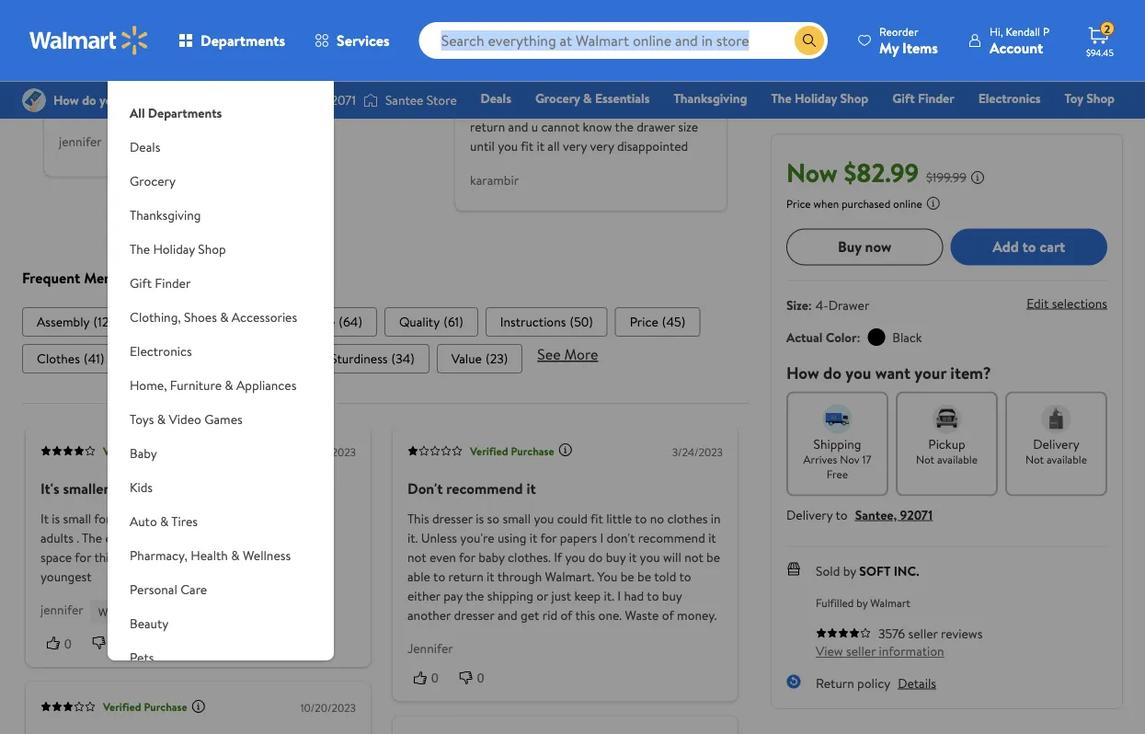 Task type: locate. For each thing, give the bounding box(es) containing it.
deals button
[[108, 130, 334, 164]]

0 vertical spatial too
[[627, 41, 646, 59]]

buy down told
[[662, 586, 682, 604]]

small inside this dresser is so small you could fit little to no clothes in it. unless you're using it for papers i don't recommend it not even for baby clothes. if you do buy it you will not be able to return it through walmart. you be be told to either pay the shipping or just keep it. i had to buy another dresser and get rid of this one. waste of money.
[[503, 509, 531, 527]]

it up using on the bottom
[[527, 478, 536, 498]]

this
[[408, 509, 429, 527]]

0 vertical spatial i
[[600, 528, 604, 546]]

cabinet inside it is small for like a children's room not for teens or adults . the cabinet is narrow inside and not a lot of space for things. it's cute and will switch it for my youngest
[[105, 528, 146, 546]]

gift finder
[[893, 89, 955, 107], [130, 274, 191, 292]]

youngest inside it is small for like a children's room not for teens or adults . the cabinet is narrow inside and not a lot of space for things. it's cute and will switch it for my youngest
[[40, 567, 92, 585]]

0 vertical spatial space
[[181, 79, 213, 97]]

1 vertical spatial :
[[857, 328, 860, 346]]

through
[[497, 567, 542, 585]]

the inside this dresser is so small you could fit little to no clothes in it. unless you're using it for papers i don't recommend it not even for baby clothes. if you do buy it you will not be able to return it through walmart. you be be told to either pay the shipping or just keep it. i had to buy another dresser and get rid of this one. waste of money.
[[466, 586, 484, 604]]

walmart image
[[29, 26, 149, 55]]

it up personal care dropdown button
[[264, 548, 272, 565]]

(41)
[[84, 349, 104, 367], [188, 349, 209, 367]]

things. down departments popup button
[[235, 79, 272, 97]]

holiday down thanksgiving dropdown button
[[153, 240, 195, 258]]

available for pickup
[[937, 451, 978, 467]]

youngest up deals dropdown button
[[220, 99, 271, 116]]

know
[[583, 118, 612, 136]]

see more list
[[22, 344, 749, 373]]

0 vertical spatial cute
[[59, 99, 84, 116]]

(50)
[[570, 312, 593, 330]]

selections
[[1052, 294, 1108, 312]]

gift finder inside gift finder dropdown button
[[130, 274, 191, 292]]

it
[[163, 13, 173, 34], [527, 41, 535, 59], [521, 60, 529, 78], [170, 99, 178, 116], [521, 99, 529, 116], [562, 99, 570, 116], [537, 137, 545, 155], [145, 478, 154, 498], [527, 478, 536, 498], [530, 528, 538, 546], [709, 528, 716, 546], [264, 548, 272, 565], [629, 548, 637, 565], [487, 567, 495, 585]]

fit left little
[[591, 509, 603, 527]]

looks right kids
[[158, 478, 191, 498]]

associate
[[159, 135, 205, 151], [141, 604, 187, 619]]

2 (41) from the left
[[188, 349, 209, 367]]

0 horizontal spatial the holiday shop
[[130, 240, 226, 258]]

1 horizontal spatial holiday
[[795, 89, 837, 107]]

children's up the pharmacy,
[[145, 509, 197, 527]]

it's smaller than it looks
[[40, 478, 191, 498]]

1 horizontal spatial not
[[1026, 451, 1044, 467]]

1 vertical spatial price
[[630, 312, 658, 330]]

cute up personal care
[[153, 548, 178, 565]]

it
[[59, 41, 67, 59], [40, 509, 49, 527]]

late
[[670, 99, 691, 116]]

1 vertical spatial inside
[[203, 528, 235, 546]]

you inside nooooooo don't buy it the drawers are too small for anything it doesn't fit clothes no toys no makeup its just to congested and small and i opened it fixed it which means too late to return and u cannot know the drawer size until you fit it all very very disappointed
[[498, 137, 518, 155]]

looks up all departments link
[[176, 13, 210, 34]]

available for delivery
[[1047, 451, 1087, 467]]

list item containing price
[[615, 307, 700, 336]]

now
[[865, 236, 892, 257]]

not inside delivery not available
[[1026, 451, 1044, 467]]

purchase for 3/24/2023
[[511, 443, 554, 458]]

space down it's smaller than it looks
[[40, 548, 72, 565]]

verified purchase down pets at the left bottom
[[103, 699, 187, 714]]

available inside delivery not available
[[1047, 451, 1087, 467]]

(41) for clothes (41)
[[84, 349, 104, 367]]

0 vertical spatial looks
[[176, 13, 210, 34]]

drawer
[[637, 118, 675, 136]]

sold by soft inc.
[[816, 562, 919, 580]]

search icon image
[[802, 33, 817, 48]]

to right had
[[647, 586, 659, 604]]

reviews
[[941, 624, 983, 642]]

not up able
[[408, 548, 426, 565]]

2 very from the left
[[590, 137, 614, 155]]

0 button left pets at the left bottom
[[40, 634, 86, 652]]

gift finder up the clothing,
[[130, 274, 191, 292]]

frequent
[[22, 267, 80, 287]]

1 horizontal spatial recommend
[[638, 528, 705, 546]]

inside inside the it's smaller than it looks it is small for like a children's room not for teens or adults . the cabinet is narrow inside and not a lot of space for things. it's cute and will switch it for my youngest
[[59, 79, 91, 97]]

0 vertical spatial lot
[[148, 79, 163, 97]]

inside inside it is small for like a children's room not for teens or adults . the cabinet is narrow inside and not a lot of space for things. it's cute and will switch it for my youngest
[[203, 528, 235, 546]]

verified purchase for 10/20/2023
[[103, 699, 187, 714]]

purchased
[[842, 195, 891, 211]]

not inside 'pickup not available'
[[916, 451, 935, 467]]

narrow
[[228, 60, 267, 78], [161, 528, 200, 546]]

space inside the it's smaller than it looks it is small for like a children's room not for teens or adults . the cabinet is narrow inside and not a lot of space for things. it's cute and will switch it for my youngest
[[181, 79, 213, 97]]

electronics down drawers
[[130, 342, 192, 360]]

holiday inside dropdown button
[[153, 240, 195, 258]]

sturdiness (34)
[[331, 349, 415, 367]]

1 vertical spatial grocery
[[130, 172, 176, 190]]

the holiday shop
[[771, 89, 869, 107], [130, 240, 226, 258]]

lot right wellness
[[292, 528, 307, 546]]

finder up the clothing,
[[155, 274, 191, 292]]

0 horizontal spatial it.
[[408, 528, 418, 546]]

0 vertical spatial children's
[[163, 41, 216, 59]]

finder up registry link
[[918, 89, 955, 107]]

lot up all departments
[[148, 79, 163, 97]]

(61)
[[444, 312, 464, 330]]

the inside dropdown button
[[130, 240, 150, 258]]

smaller
[[81, 13, 127, 34], [63, 478, 109, 498]]

(41) for dresser (41)
[[188, 349, 209, 367]]

keep
[[574, 586, 601, 604]]

finder inside dropdown button
[[155, 274, 191, 292]]

like inside the it's smaller than it looks it is small for like a children's room not for teens or adults . the cabinet is narrow inside and not a lot of space for things. it's cute and will switch it for my youngest
[[132, 41, 151, 59]]

pets button
[[108, 640, 334, 674]]

get
[[521, 605, 539, 623]]

0 horizontal spatial thanksgiving
[[130, 206, 201, 224]]

the holiday shop inside dropdown button
[[130, 240, 226, 258]]

0 vertical spatial don't
[[470, 41, 501, 59]]

holiday for the holiday shop dropdown button
[[153, 240, 195, 258]]

not
[[916, 451, 935, 467], [1026, 451, 1044, 467]]

adults inside it is small for like a children's room not for teens or adults . the cabinet is narrow inside and not a lot of space for things. it's cute and will switch it for my youngest
[[40, 528, 74, 546]]

than for it's smaller than it looks
[[112, 478, 141, 498]]

walmart down all
[[117, 135, 157, 151]]

cute inside it is small for like a children's room not for teens or adults . the cabinet is narrow inside and not a lot of space for things. it's cute and will switch it for my youngest
[[153, 548, 178, 565]]

. down it's smaller than it looks
[[77, 528, 79, 546]]

will inside the it's smaller than it looks it is small for like a children's room not for teens or adults . the cabinet is narrow inside and not a lot of space for things. it's cute and will switch it for my youngest
[[110, 99, 128, 116]]

things. down auto
[[94, 548, 131, 565]]

things. inside it is small for like a children's room not for teens or adults . the cabinet is narrow inside and not a lot of space for things. it's cute and will switch it for my youngest
[[94, 548, 131, 565]]

dresser
[[141, 349, 184, 367]]

1 vertical spatial it.
[[604, 586, 614, 604]]

no left toys
[[635, 60, 649, 78]]

just right its
[[533, 79, 552, 97]]

list item containing drawers
[[140, 307, 247, 336]]

looks inside the it's smaller than it looks it is small for like a children's room not for teens or adults . the cabinet is narrow inside and not a lot of space for things. it's cute and will switch it for my youngest
[[176, 13, 210, 34]]

no right toys
[[678, 60, 693, 78]]

1 vertical spatial return
[[449, 567, 484, 585]]

learn more about strikethrough prices image
[[971, 170, 985, 184]]

(45)
[[662, 312, 686, 330]]

teens up wellness
[[274, 509, 305, 527]]

$82.99
[[844, 154, 919, 190]]

cute inside the it's smaller than it looks it is small for like a children's room not for teens or adults . the cabinet is narrow inside and not a lot of space for things. it's cute and will switch it for my youngest
[[59, 99, 84, 116]]

0 vertical spatial it
[[59, 41, 67, 59]]

1 vertical spatial clothes
[[667, 509, 708, 527]]

very down know at the right of page
[[590, 137, 614, 155]]

walmart associate
[[117, 135, 205, 151], [98, 604, 187, 619]]

0 vertical spatial switch
[[131, 99, 167, 116]]

tires
[[171, 512, 198, 530]]

intent image for delivery image
[[1042, 404, 1071, 434]]

gift finder for gift finder dropdown button on the top left of page
[[130, 274, 191, 292]]

cabinet down it's smaller than it looks
[[105, 528, 146, 546]]

thanksgiving inside dropdown button
[[130, 206, 201, 224]]

fulfilled
[[816, 595, 854, 610]]

0 horizontal spatial teens
[[59, 60, 89, 78]]

or inside the it's smaller than it looks it is small for like a children's room not for teens or adults . the cabinet is narrow inside and not a lot of space for things. it's cute and will switch it for my youngest
[[93, 60, 104, 78]]

1 available from the left
[[937, 451, 978, 467]]

1 vertical spatial by
[[857, 595, 868, 610]]

grocery inside grocery dropdown button
[[130, 172, 176, 190]]

actual
[[787, 328, 823, 346]]

appearance
[[269, 312, 335, 330]]

associate down personal care
[[141, 604, 187, 619]]

of inside the it's smaller than it looks it is small for like a children's room not for teens or adults . the cabinet is narrow inside and not a lot of space for things. it's cute and will switch it for my youngest
[[166, 79, 178, 97]]

recommend up told
[[638, 528, 705, 546]]

1 horizontal spatial grocery
[[535, 89, 580, 107]]

1 horizontal spatial shop
[[840, 89, 869, 107]]

0 vertical spatial electronics
[[979, 89, 1041, 107]]

1 horizontal spatial it.
[[604, 586, 614, 604]]

0 button down jennifer
[[408, 668, 453, 687]]

a
[[154, 41, 160, 59], [139, 79, 145, 97], [136, 509, 142, 527], [283, 528, 289, 546]]

be down in at right bottom
[[707, 548, 720, 565]]

i
[[470, 99, 473, 116]]

which
[[573, 99, 606, 116]]

shop right toy
[[1087, 89, 1115, 107]]

0 horizontal spatial space
[[40, 548, 72, 565]]

grocery inside grocery & essentials "link"
[[535, 89, 580, 107]]

return up the pay
[[449, 567, 484, 585]]

the up all departments
[[149, 60, 169, 78]]

0 vertical spatial .
[[144, 60, 146, 78]]

0 vertical spatial jennifer
[[59, 132, 102, 150]]

electronics inside dropdown button
[[130, 342, 192, 360]]

recommend inside this dresser is so small you could fit little to no clothes in it. unless you're using it for papers i don't recommend it not even for baby clothes. if you do buy it you will not be able to return it through walmart. you be be told to either pay the shipping or just keep it. i had to buy another dresser and get rid of this one. waste of money.
[[638, 528, 705, 546]]

just down walmart. at the bottom of page
[[552, 586, 571, 604]]

0 vertical spatial my
[[200, 99, 217, 116]]

1 horizontal spatial switch
[[225, 548, 261, 565]]

list item containing instructions
[[486, 307, 608, 336]]

0 vertical spatial recommend
[[446, 478, 523, 498]]

items
[[903, 37, 938, 57]]

0 vertical spatial just
[[533, 79, 552, 97]]

0 vertical spatial than
[[131, 13, 160, 34]]

1 horizontal spatial gift finder
[[893, 89, 955, 107]]

one
[[974, 115, 1002, 133]]

holiday
[[795, 89, 837, 107], [153, 240, 195, 258]]

fit down drawers
[[575, 60, 588, 78]]

0 horizontal spatial finder
[[155, 274, 191, 292]]

0 vertical spatial inside
[[59, 79, 91, 97]]

1 horizontal spatial price
[[787, 195, 811, 211]]

had
[[624, 586, 644, 604]]

verified down pets at the left bottom
[[103, 699, 141, 714]]

1 not from the left
[[916, 451, 935, 467]]

9/24/2023
[[305, 444, 356, 460]]

deals inside dropdown button
[[130, 138, 160, 155]]

2 horizontal spatial or
[[537, 586, 548, 604]]

size
[[678, 118, 698, 136]]

0 horizontal spatial switch
[[131, 99, 167, 116]]

3576
[[879, 624, 905, 642]]

walmart+
[[1060, 115, 1115, 133]]

0 horizontal spatial will
[[110, 99, 128, 116]]

1 vertical spatial jennifer
[[40, 600, 83, 618]]

1 horizontal spatial thanksgiving
[[674, 89, 747, 107]]

children's up all departments link
[[163, 41, 216, 59]]

deals down all
[[130, 138, 160, 155]]

this
[[575, 605, 595, 623]]

not up all
[[117, 79, 136, 97]]

1 vertical spatial children's
[[145, 509, 197, 527]]

1 vertical spatial teens
[[274, 509, 305, 527]]

list item
[[22, 307, 132, 336], [140, 307, 247, 336], [254, 307, 377, 336], [384, 307, 478, 336], [486, 307, 608, 336], [615, 307, 700, 336], [22, 344, 119, 373], [126, 344, 224, 373], [316, 344, 429, 373], [437, 344, 523, 373]]

shop for the holiday shop link
[[840, 89, 869, 107]]

purchase up don't recommend it
[[511, 443, 554, 458]]

0 horizontal spatial by
[[843, 562, 856, 580]]

grocery for grocery
[[130, 172, 176, 190]]

1 vertical spatial room
[[200, 509, 230, 527]]

1 horizontal spatial delivery
[[1033, 434, 1080, 452]]

0 horizontal spatial holiday
[[153, 240, 195, 258]]

price for price when purchased online
[[787, 195, 811, 211]]

2 horizontal spatial fit
[[591, 509, 603, 527]]

shop inside dropdown button
[[198, 240, 226, 258]]

price left (45)
[[630, 312, 658, 330]]

my up deals dropdown button
[[200, 99, 217, 116]]

1 vertical spatial or
[[308, 509, 320, 527]]

0 vertical spatial room
[[219, 41, 249, 59]]

thanksgiving for thanksgiving link
[[674, 89, 747, 107]]

1 horizontal spatial lot
[[292, 528, 307, 546]]

legal information image
[[926, 195, 941, 210]]

small inside the it's smaller than it looks it is small for like a children's room not for teens or adults . the cabinet is narrow inside and not a lot of space for things. it's cute and will switch it for my youngest
[[81, 41, 110, 59]]

departments
[[201, 30, 285, 51], [148, 103, 222, 121]]

return inside this dresser is so small you could fit little to no clothes in it. unless you're using it for papers i don't recommend it not even for baby clothes. if you do buy it you will not be able to return it through walmart. you be be told to either pay the shipping or just keep it. i had to buy another dresser and get rid of this one. waste of money.
[[449, 567, 484, 585]]

gift finder up registry link
[[893, 89, 955, 107]]

the holiday shop for the holiday shop link
[[771, 89, 869, 107]]

verified
[[103, 443, 141, 458], [470, 443, 508, 458], [103, 699, 141, 714]]

1 horizontal spatial youngest
[[220, 99, 271, 116]]

price inside list
[[630, 312, 658, 330]]

kids button
[[108, 470, 334, 504]]

0 horizontal spatial not
[[916, 451, 935, 467]]

clothes inside this dresser is so small you could fit little to no clothes in it. unless you're using it for papers i don't recommend it not even for baby clothes. if you do buy it you will not be able to return it through walmart. you be be told to either pay the shipping or just keep it. i had to buy another dresser and get rid of this one. waste of money.
[[667, 509, 708, 527]]

hi,
[[990, 23, 1003, 39]]

to left santee, at the right of the page
[[836, 505, 848, 523]]

1 horizontal spatial or
[[308, 509, 320, 527]]

1 horizontal spatial clothes
[[667, 509, 708, 527]]

0 horizontal spatial things.
[[94, 548, 131, 565]]

gift finder inside gift finder link
[[893, 89, 955, 107]]

view
[[816, 642, 843, 660]]

add
[[993, 236, 1019, 257]]

very right all
[[563, 137, 587, 155]]

don't inside nooooooo don't buy it the drawers are too small for anything it doesn't fit clothes no toys no makeup its just to congested and small and i opened it fixed it which means too late to return and u cannot know the drawer size until you fit it all very very disappointed
[[470, 41, 501, 59]]

delivery for to
[[787, 505, 833, 523]]

: down drawer
[[857, 328, 860, 346]]

1 vertical spatial adults
[[40, 528, 74, 546]]

sturdiness
[[331, 349, 388, 367]]

or up rid
[[537, 586, 548, 604]]

drawers (106)
[[154, 312, 232, 330]]

1 vertical spatial smaller
[[63, 478, 109, 498]]

no
[[635, 60, 649, 78], [678, 60, 693, 78], [650, 509, 664, 527]]

deals right i
[[481, 89, 511, 107]]

wellness
[[243, 546, 291, 564]]

1 vertical spatial do
[[589, 548, 603, 565]]

children's
[[163, 41, 216, 59], [145, 509, 197, 527]]

1 vertical spatial finder
[[155, 274, 191, 292]]

switch inside it is small for like a children's room not for teens or adults . the cabinet is narrow inside and not a lot of space for things. it's cute and will switch it for my youngest
[[225, 548, 261, 565]]

1 horizontal spatial by
[[857, 595, 868, 610]]

a up all departments
[[154, 41, 160, 59]]

i left don't
[[600, 528, 604, 546]]

delivery inside delivery not available
[[1033, 434, 1080, 452]]

intent image for shipping image
[[823, 404, 852, 434]]

it inside it is small for like a children's room not for teens or adults . the cabinet is narrow inside and not a lot of space for things. it's cute and will switch it for my youngest
[[264, 548, 272, 565]]

1 vertical spatial space
[[40, 548, 72, 565]]

adults down "walmart" image
[[108, 60, 141, 78]]

2 not from the left
[[1026, 451, 1044, 467]]

or down "walmart" image
[[93, 60, 104, 78]]

0 horizontal spatial youngest
[[40, 567, 92, 585]]

0 horizontal spatial electronics
[[130, 342, 192, 360]]

1 horizontal spatial .
[[144, 60, 146, 78]]

than up auto
[[112, 478, 141, 498]]

departments inside popup button
[[201, 30, 285, 51]]

0 horizontal spatial or
[[93, 60, 104, 78]]

be
[[707, 548, 720, 565], [621, 567, 635, 585], [638, 567, 651, 585]]

verified purchase up don't recommend it
[[470, 443, 554, 458]]

it. down this
[[408, 528, 418, 546]]

gift for gift finder link
[[893, 89, 915, 107]]

to down even
[[433, 567, 445, 585]]

be left told
[[638, 567, 651, 585]]

than inside the it's smaller than it looks it is small for like a children's room not for teens or adults . the cabinet is narrow inside and not a lot of space for things. it's cute and will switch it for my youngest
[[131, 13, 160, 34]]

1 vertical spatial .
[[77, 528, 79, 546]]

departments right all
[[148, 103, 222, 121]]

1 vertical spatial associate
[[141, 604, 187, 619]]

u
[[531, 118, 538, 136]]

1 horizontal spatial electronics
[[979, 89, 1041, 107]]

the
[[538, 41, 556, 59], [615, 118, 634, 136], [466, 586, 484, 604]]

than left departments popup button
[[131, 13, 160, 34]]

you right if
[[565, 548, 586, 565]]

clothes down are
[[591, 60, 632, 78]]

1 horizontal spatial too
[[647, 99, 667, 116]]

my
[[200, 99, 217, 116], [294, 548, 311, 565]]

available
[[937, 451, 978, 467], [1047, 451, 1087, 467]]

cabinet up all departments link
[[172, 60, 213, 78]]

personal care button
[[108, 572, 334, 606]]

electronics up one debit link at the top of page
[[979, 89, 1041, 107]]

1 vertical spatial the holiday shop
[[130, 240, 226, 258]]

0 for 0 button below the pay
[[477, 670, 484, 685]]

2 horizontal spatial buy
[[662, 586, 682, 604]]

don't up this
[[408, 478, 443, 498]]

the holiday shop up 'home'
[[771, 89, 869, 107]]

0 horizontal spatial shop
[[198, 240, 226, 258]]

not
[[252, 41, 271, 59], [117, 79, 136, 97], [233, 509, 252, 527], [261, 528, 280, 546], [408, 548, 426, 565], [685, 548, 704, 565]]

2 vertical spatial fit
[[591, 509, 603, 527]]

frequent mentions
[[22, 267, 144, 287]]

space up all departments
[[181, 79, 213, 97]]

baby button
[[108, 436, 334, 470]]

my inside the it's smaller than it looks it is small for like a children's room not for teens or adults . the cabinet is narrow inside and not a lot of space for things. it's cute and will switch it for my youngest
[[200, 99, 217, 116]]

clothes
[[591, 60, 632, 78], [667, 509, 708, 527]]

or
[[93, 60, 104, 78], [308, 509, 320, 527], [537, 586, 548, 604]]

0 horizontal spatial my
[[200, 99, 217, 116]]

return up until
[[470, 118, 505, 136]]

shipping arrives nov 17 free
[[804, 434, 872, 482]]

gift inside dropdown button
[[130, 274, 152, 292]]

the up mentions
[[130, 240, 150, 258]]

holiday up 'home'
[[795, 89, 837, 107]]

list
[[22, 307, 749, 336]]

1 vertical spatial my
[[294, 548, 311, 565]]

not down intent image for pickup
[[916, 451, 935, 467]]

smaller inside the it's smaller than it looks it is small for like a children's room not for teens or adults . the cabinet is narrow inside and not a lot of space for things. it's cute and will switch it for my youngest
[[81, 13, 127, 34]]

will inside it is small for like a children's room not for teens or adults . the cabinet is narrow inside and not a lot of space for things. it's cute and will switch it for my youngest
[[204, 548, 222, 565]]

0 vertical spatial cabinet
[[172, 60, 213, 78]]

1 vertical spatial lot
[[292, 528, 307, 546]]

information
[[879, 642, 944, 660]]

grocery & essentials link
[[527, 88, 658, 108]]

1 vertical spatial deals
[[130, 138, 160, 155]]

don't up anything
[[470, 41, 501, 59]]

(106)
[[204, 312, 232, 330]]

. up all
[[144, 60, 146, 78]]

1 horizontal spatial :
[[857, 328, 860, 346]]

recommend
[[446, 478, 523, 498], [638, 528, 705, 546]]

available down intent image for delivery on the bottom of page
[[1047, 451, 1087, 467]]

room right tires
[[200, 509, 230, 527]]

will up told
[[663, 548, 681, 565]]

recommend up so
[[446, 478, 523, 498]]

the down "means"
[[615, 118, 634, 136]]

of right wellness
[[310, 528, 322, 546]]

1 horizontal spatial inside
[[203, 528, 235, 546]]

available down intent image for pickup
[[937, 451, 978, 467]]

0 vertical spatial clothes
[[591, 60, 632, 78]]

congested
[[571, 79, 629, 97]]

0 horizontal spatial narrow
[[161, 528, 200, 546]]

just inside this dresser is so small you could fit little to no clothes in it. unless you're using it for papers i don't recommend it not even for baby clothes. if you do buy it you will not be able to return it through walmart. you be be told to either pay the shipping or just keep it. i had to buy another dresser and get rid of this one. waste of money.
[[552, 586, 571, 604]]

home
[[779, 115, 813, 133]]

electronics for electronics link
[[979, 89, 1041, 107]]

available inside 'pickup not available'
[[937, 451, 978, 467]]

beauty button
[[108, 606, 334, 640]]

gift up the clothing,
[[130, 274, 152, 292]]

17
[[863, 451, 872, 467]]

it. up one.
[[604, 586, 614, 604]]

0 horizontal spatial gift finder
[[130, 274, 191, 292]]

will inside this dresser is so small you could fit little to no clothes in it. unless you're using it for papers i don't recommend it not even for baby clothes. if you do buy it you will not be able to return it through walmart. you be be told to either pay the shipping or just keep it. i had to buy another dresser and get rid of this one. waste of money.
[[663, 548, 681, 565]]

too right are
[[627, 41, 646, 59]]

2 available from the left
[[1047, 451, 1087, 467]]

my right wellness
[[294, 548, 311, 565]]

be right you
[[621, 567, 635, 585]]

children's inside the it's smaller than it looks it is small for like a children's room not for teens or adults . the cabinet is narrow inside and not a lot of space for things. it's cute and will switch it for my youngest
[[163, 41, 216, 59]]

1 horizontal spatial deals
[[481, 89, 511, 107]]

1 vertical spatial thanksgiving
[[130, 206, 201, 224]]

rid
[[543, 605, 558, 623]]

i
[[600, 528, 604, 546], [618, 586, 621, 604]]

0 for 0 button underneath jennifer
[[431, 670, 439, 685]]

small inside it is small for like a children's room not for teens or adults . the cabinet is narrow inside and not a lot of space for things. it's cute and will switch it for my youngest
[[63, 509, 91, 527]]

0 vertical spatial or
[[93, 60, 104, 78]]

delivery down free
[[787, 505, 833, 523]]

1 (41) from the left
[[84, 349, 104, 367]]

karambir
[[470, 171, 519, 189]]

0 vertical spatial teens
[[59, 60, 89, 78]]

now $82.99
[[787, 154, 919, 190]]

deals for deals link
[[481, 89, 511, 107]]

verified purchase down "toys"
[[103, 443, 187, 458]]

gift finder for gift finder link
[[893, 89, 955, 107]]

it's inside it is small for like a children's room not for teens or adults . the cabinet is narrow inside and not a lot of space for things. it's cute and will switch it for my youngest
[[134, 548, 150, 565]]

not up all departments link
[[252, 41, 271, 59]]

& inside 'home, furniture & appliances' dropdown button
[[225, 376, 233, 394]]

& inside pharmacy, health & wellness dropdown button
[[231, 546, 240, 564]]

looks for it's smaller than it looks it is small for like a children's room not for teens or adults . the cabinet is narrow inside and not a lot of space for things. it's cute and will switch it for my youngest
[[176, 13, 210, 34]]

buy down don't
[[606, 548, 626, 565]]

cabinet inside the it's smaller than it looks it is small for like a children's room not for teens or adults . the cabinet is narrow inside and not a lot of space for things. it's cute and will switch it for my youngest
[[172, 60, 213, 78]]

by for sold
[[843, 562, 856, 580]]

thanksgiving down grocery dropdown button
[[130, 206, 201, 224]]

see more
[[537, 344, 598, 364]]

it.
[[408, 528, 418, 546], [604, 586, 614, 604]]

2 vertical spatial buy
[[662, 586, 682, 604]]

it down baby
[[487, 567, 495, 585]]

inc.
[[894, 562, 919, 580]]



Task type: describe. For each thing, give the bounding box(es) containing it.
not for pickup
[[916, 451, 935, 467]]

not for delivery
[[1026, 451, 1044, 467]]

deals for deals dropdown button
[[130, 138, 160, 155]]

all departments link
[[108, 81, 334, 130]]

list containing assembly
[[22, 307, 749, 336]]

Walmart Site-Wide search field
[[419, 22, 828, 59]]

1 vertical spatial fit
[[521, 137, 534, 155]]

walmart up 3576 on the bottom right
[[871, 595, 911, 610]]

kids
[[130, 478, 153, 496]]

shop for the holiday shop dropdown button
[[198, 240, 226, 258]]

registry link
[[895, 114, 958, 134]]

you left could
[[534, 509, 554, 527]]

to down doesn't
[[555, 79, 567, 97]]

money.
[[677, 605, 717, 623]]

delivery for not
[[1033, 434, 1080, 452]]

. inside it is small for like a children's room not for teens or adults . the cabinet is narrow inside and not a lot of space for things. it's cute and will switch it for my youngest
[[77, 528, 79, 546]]

1 vertical spatial the
[[615, 118, 634, 136]]

auto
[[130, 512, 157, 530]]

lot inside it is small for like a children's room not for teens or adults . the cabinet is narrow inside and not a lot of space for things. it's cute and will switch it for my youngest
[[292, 528, 307, 546]]

is inside this dresser is so small you could fit little to no clothes in it. unless you're using it for papers i don't recommend it not even for baby clothes. if you do buy it you will not be able to return it through walmart. you be be told to either pay the shipping or just keep it. i had to buy another dresser and get rid of this one. waste of money.
[[476, 509, 484, 527]]

$199.99
[[926, 168, 967, 186]]

the inside it is small for like a children's room not for teens or adults . the cabinet is narrow inside and not a lot of space for things. it's cute and will switch it for my youngest
[[82, 528, 102, 546]]

shipping
[[814, 434, 861, 452]]

1 horizontal spatial be
[[638, 567, 651, 585]]

1 horizontal spatial i
[[618, 586, 621, 604]]

3.8862 stars out of 5, based on 3576 seller reviews element
[[816, 627, 871, 638]]

not right health
[[261, 528, 280, 546]]

home, furniture & appliances
[[130, 376, 297, 394]]

0 vertical spatial walmart associate
[[117, 135, 205, 151]]

the inside the it's smaller than it looks it is small for like a children's room not for teens or adults . the cabinet is narrow inside and not a lot of space for things. it's cute and will switch it for my youngest
[[149, 60, 169, 78]]

looks for it's smaller than it looks
[[158, 478, 191, 498]]

92071
[[900, 505, 933, 523]]

purchase down video
[[144, 443, 187, 458]]

its
[[516, 79, 530, 97]]

0 button down the pay
[[453, 668, 499, 687]]

appearance (64)
[[269, 312, 362, 330]]

nov
[[840, 451, 860, 467]]

1 vertical spatial walmart associate
[[98, 604, 187, 619]]

walmart down personal at the left of page
[[98, 604, 138, 619]]

papers
[[560, 528, 597, 546]]

the holiday shop link
[[763, 88, 877, 108]]

list item containing sturdiness
[[316, 344, 429, 373]]

a down kids
[[136, 509, 142, 527]]

the holiday shop for the holiday shop dropdown button
[[130, 240, 226, 258]]

it right all
[[170, 99, 178, 116]]

smaller for it's smaller than it looks
[[63, 478, 109, 498]]

mentions
[[84, 267, 144, 287]]

pharmacy,
[[130, 546, 188, 564]]

by for fulfilled
[[857, 595, 868, 610]]

add to cart button
[[951, 228, 1108, 265]]

pickup
[[929, 434, 966, 452]]

personal
[[130, 580, 177, 598]]

buy
[[838, 236, 862, 257]]

adults inside the it's smaller than it looks it is small for like a children's room not for teens or adults . the cabinet is narrow inside and not a lot of space for things. it's cute and will switch it for my youngest
[[108, 60, 141, 78]]

0 horizontal spatial too
[[627, 41, 646, 59]]

space inside it is small for like a children's room not for teens or adults . the cabinet is narrow inside and not a lot of space for things. it's cute and will switch it for my youngest
[[40, 548, 72, 565]]

it left all
[[537, 137, 545, 155]]

things. inside the it's smaller than it looks it is small for like a children's room not for teens or adults . the cabinet is narrow inside and not a lot of space for things. it's cute and will switch it for my youngest
[[235, 79, 272, 97]]

if
[[554, 548, 562, 565]]

. inside the it's smaller than it looks it is small for like a children's room not for teens or adults . the cabinet is narrow inside and not a lot of space for things. it's cute and will switch it for my youngest
[[144, 60, 146, 78]]

for inside nooooooo don't buy it the drawers are too small for anything it doesn't fit clothes no toys no makeup its just to congested and small and i opened it fixed it which means too late to return and u cannot know the drawer size until you fit it all very very disappointed
[[680, 41, 697, 59]]

toys
[[130, 410, 154, 428]]

toy
[[1065, 89, 1084, 107]]

will for this
[[663, 548, 681, 565]]

p
[[1043, 23, 1050, 39]]

pharmacy, health & wellness button
[[108, 538, 334, 572]]

black
[[893, 328, 922, 346]]

when
[[814, 195, 839, 211]]

finder for gift finder link
[[918, 89, 955, 107]]

1 horizontal spatial the
[[538, 41, 556, 59]]

it up auto
[[145, 478, 154, 498]]

to right late
[[693, 99, 705, 116]]

buy now button
[[787, 228, 943, 265]]

care
[[180, 580, 207, 598]]

want
[[876, 361, 911, 384]]

seller for view
[[846, 642, 876, 660]]

grocery & essentials
[[535, 89, 650, 107]]

item?
[[951, 361, 991, 384]]

to right told
[[679, 567, 691, 585]]

intent image for pickup image
[[932, 404, 962, 434]]

quality
[[399, 312, 440, 330]]

verified for 3/24/2023
[[470, 443, 508, 458]]

no inside this dresser is so small you could fit little to no clothes in it. unless you're using it for papers i don't recommend it not even for baby clothes. if you do buy it you will not be able to return it through walmart. you be be told to either pay the shipping or just keep it. i had to buy another dresser and get rid of this one. waste of money.
[[650, 509, 664, 527]]

like inside it is small for like a children's room not for teens or adults . the cabinet is narrow inside and not a lot of space for things. it's cute and will switch it for my youngest
[[114, 509, 132, 527]]

thanksgiving for thanksgiving dropdown button
[[130, 206, 201, 224]]

price for price (45)
[[630, 312, 658, 330]]

list item containing assembly
[[22, 307, 132, 336]]

value (23)
[[452, 349, 508, 367]]

2
[[1105, 21, 1110, 37]]

online
[[893, 195, 922, 211]]

account
[[990, 37, 1043, 57]]

narrow inside the it's smaller than it looks it is small for like a children's room not for teens or adults . the cabinet is narrow inside and not a lot of space for things. it's cute and will switch it for my youngest
[[228, 60, 267, 78]]

narrow inside it is small for like a children's room not for teens or adults . the cabinet is narrow inside and not a lot of space for things. it's cute and will switch it for my youngest
[[161, 528, 200, 546]]

a right health
[[283, 528, 289, 546]]

list item containing clothes
[[22, 344, 119, 373]]

purchase for 10/20/2023
[[144, 699, 187, 714]]

holiday for the holiday shop link
[[795, 89, 837, 107]]

details button
[[898, 674, 936, 692]]

not up money.
[[685, 548, 704, 565]]

auto & tires button
[[108, 504, 334, 538]]

clothes.
[[508, 548, 551, 565]]

just inside nooooooo don't buy it the drawers are too small for anything it doesn't fit clothes no toys no makeup its just to congested and small and i opened it fixed it which means too late to return and u cannot know the drawer size until you fit it all very very disappointed
[[533, 79, 552, 97]]

services button
[[300, 18, 404, 63]]

clothing,
[[130, 308, 181, 326]]

electronics button
[[108, 334, 334, 368]]

it down its
[[521, 99, 529, 116]]

verified purchase for 3/24/2023
[[470, 443, 554, 458]]

finder for gift finder dropdown button on the top left of page
[[155, 274, 191, 292]]

you
[[598, 567, 618, 585]]

0 horizontal spatial recommend
[[446, 478, 523, 498]]

it is small for like a children's room not for teens or adults . the cabinet is narrow inside and not a lot of space for things. it's cute and will switch it for my youngest
[[40, 509, 322, 585]]

0 vertical spatial :
[[808, 296, 812, 313]]

1 horizontal spatial fit
[[575, 60, 588, 78]]

lot inside the it's smaller than it looks it is small for like a children's room not for teens or adults . the cabinet is narrow inside and not a lot of space for things. it's cute and will switch it for my youngest
[[148, 79, 163, 97]]

or inside it is small for like a children's room not for teens or adults . the cabinet is narrow inside and not a lot of space for things. it's cute and will switch it for my youngest
[[308, 509, 320, 527]]

not down the kids "dropdown button"
[[233, 509, 252, 527]]

beauty
[[130, 614, 169, 632]]

walmart.
[[545, 567, 594, 585]]

the up home link
[[771, 89, 792, 107]]

thanksgiving link
[[666, 88, 756, 108]]

& inside toys & video games dropdown button
[[157, 410, 166, 428]]

jennifer
[[408, 639, 453, 657]]

teens inside the it's smaller than it looks it is small for like a children's room not for teens or adults . the cabinet is narrow inside and not a lot of space for things. it's cute and will switch it for my youngest
[[59, 60, 89, 78]]

buy inside nooooooo don't buy it the drawers are too small for anything it doesn't fit clothes no toys no makeup its just to congested and small and i opened it fixed it which means too late to return and u cannot know the drawer size until you fit it all very very disappointed
[[504, 41, 524, 59]]

it up its
[[521, 60, 529, 78]]

all
[[130, 103, 145, 121]]

sold
[[816, 562, 840, 580]]

a up all
[[139, 79, 145, 97]]

it down in at right bottom
[[709, 528, 716, 546]]

services
[[337, 30, 390, 51]]

list item containing quality
[[384, 307, 478, 336]]

of right rid
[[561, 605, 573, 623]]

it right "walmart" image
[[163, 13, 173, 34]]

verified for 10/20/2023
[[103, 699, 141, 714]]

one debit
[[974, 115, 1036, 133]]

0 horizontal spatial be
[[621, 567, 635, 585]]

smaller for it's smaller than it looks it is small for like a children's room not for teens or adults . the cabinet is narrow inside and not a lot of space for things. it's cute and will switch it for my youngest
[[81, 13, 127, 34]]

pay
[[444, 586, 463, 604]]

deals link
[[472, 88, 520, 108]]

how do you want your item?
[[787, 361, 991, 384]]

children's inside it is small for like a children's room not for teens or adults . the cabinet is narrow inside and not a lot of space for things. it's cute and will switch it for my youngest
[[145, 509, 197, 527]]

$94.45
[[1086, 46, 1114, 58]]

electronics link
[[970, 88, 1049, 108]]

verified down "toys"
[[103, 443, 141, 458]]

kendall
[[1006, 23, 1040, 39]]

grocery for grocery & essentials
[[535, 89, 580, 107]]

0 vertical spatial dresser
[[432, 509, 473, 527]]

0 vertical spatial it.
[[408, 528, 418, 546]]

doesn't
[[532, 60, 573, 78]]

it up cannot
[[562, 99, 570, 116]]

4-
[[816, 296, 829, 313]]

1 very from the left
[[563, 137, 587, 155]]

soft
[[859, 562, 891, 580]]

fit inside this dresser is so small you could fit little to no clothes in it. unless you're using it for papers i don't recommend it not even for baby clothes. if you do buy it you will not be able to return it through walmart. you be be told to either pay the shipping or just keep it. i had to buy another dresser and get rid of this one. waste of money.
[[591, 509, 603, 527]]

add to cart
[[993, 236, 1066, 257]]

gift for gift finder dropdown button on the top left of page
[[130, 274, 152, 292]]

you up told
[[640, 548, 660, 565]]

edit selections button
[[1027, 294, 1108, 312]]

to inside button
[[1023, 236, 1036, 257]]

it down don't
[[629, 548, 637, 565]]

nooooooo don't buy it the drawers are too small for anything it doesn't fit clothes no toys no makeup its just to congested and small and i opened it fixed it which means too late to return and u cannot know the drawer size until you fit it all very very disappointed
[[470, 13, 706, 155]]

list item containing dresser
[[126, 344, 224, 373]]

0 horizontal spatial no
[[635, 60, 649, 78]]

clothes inside nooooooo don't buy it the drawers are too small for anything it doesn't fit clothes no toys no makeup its just to congested and small and i opened it fixed it which means too late to return and u cannot know the drawer size until you fit it all very very disappointed
[[591, 60, 632, 78]]

debit
[[1005, 115, 1036, 133]]

0 vertical spatial do
[[823, 361, 842, 384]]

hi, kendall p account
[[990, 23, 1050, 57]]

to right little
[[635, 509, 647, 527]]

room inside the it's smaller than it looks it is small for like a children's room not for teens or adults . the cabinet is narrow inside and not a lot of space for things. it's cute and will switch it for my youngest
[[219, 41, 249, 59]]

it's smaller than it looks it is small for like a children's room not for teens or adults . the cabinet is narrow inside and not a lot of space for things. it's cute and will switch it for my youngest
[[59, 13, 291, 116]]

registry
[[903, 115, 950, 133]]

more
[[564, 344, 598, 364]]

it inside the it's smaller than it looks it is small for like a children's room not for teens or adults . the cabinet is narrow inside and not a lot of space for things. it's cute and will switch it for my youngest
[[59, 41, 67, 59]]

of right waste
[[662, 605, 674, 623]]

1 vertical spatial buy
[[606, 548, 626, 565]]

0 horizontal spatial don't
[[408, 478, 443, 498]]

room inside it is small for like a children's room not for teens or adults . the cabinet is narrow inside and not a lot of space for things. it's cute and will switch it for my youngest
[[200, 509, 230, 527]]

you left want
[[846, 361, 872, 384]]

0 button down the "beauty"
[[86, 634, 132, 652]]

return
[[816, 674, 854, 692]]

switch inside the it's smaller than it looks it is small for like a children's room not for teens or adults . the cabinet is narrow inside and not a lot of space for things. it's cute and will switch it for my youngest
[[131, 99, 167, 116]]

return policy details
[[816, 674, 936, 692]]

means
[[609, 99, 644, 116]]

clothes (41)
[[37, 349, 104, 367]]

actual color :
[[787, 328, 860, 346]]

it inside it is small for like a children's room not for teens or adults . the cabinet is narrow inside and not a lot of space for things. it's cute and will switch it for my youngest
[[40, 509, 49, 527]]

will for it's
[[110, 99, 128, 116]]

0 for 0 button to the left of pets at the left bottom
[[64, 636, 72, 651]]

of inside it is small for like a children's room not for teens or adults . the cabinet is narrow inside and not a lot of space for things. it's cute and will switch it for my youngest
[[310, 528, 322, 546]]

instructions (50)
[[500, 312, 593, 330]]

list item containing value
[[437, 344, 523, 373]]

1 vertical spatial dresser
[[454, 605, 495, 623]]

2 horizontal spatial be
[[707, 548, 720, 565]]

& inside grocery & essentials "link"
[[583, 89, 592, 107]]

so
[[487, 509, 500, 527]]

& inside clothing, shoes & accessories 'dropdown button'
[[220, 308, 229, 326]]

electronics for electronics dropdown button
[[130, 342, 192, 360]]

& inside auto & tires dropdown button
[[160, 512, 169, 530]]

or inside this dresser is so small you could fit little to no clothes in it. unless you're using it for papers i don't recommend it not even for baby clothes. if you do buy it you will not be able to return it through walmart. you be be told to either pay the shipping or just keep it. i had to buy another dresser and get rid of this one. waste of money.
[[537, 586, 548, 604]]

do inside this dresser is so small you could fit little to no clothes in it. unless you're using it for papers i don't recommend it not even for baby clothes. if you do buy it you will not be able to return it through walmart. you be be told to either pay the shipping or just keep it. i had to buy another dresser and get rid of this one. waste of money.
[[589, 548, 603, 565]]

it up doesn't
[[527, 41, 535, 59]]

than for it's smaller than it looks it is small for like a children's room not for teens or adults . the cabinet is narrow inside and not a lot of space for things. it's cute and will switch it for my youngest
[[131, 13, 160, 34]]

Search search field
[[419, 22, 828, 59]]

0 horizontal spatial i
[[600, 528, 604, 546]]

how
[[787, 361, 819, 384]]

it up clothes.
[[530, 528, 538, 546]]

2 horizontal spatial no
[[678, 60, 693, 78]]

youngest inside the it's smaller than it looks it is small for like a children's room not for teens or adults . the cabinet is narrow inside and not a lot of space for things. it's cute and will switch it for my youngest
[[220, 99, 271, 116]]

my inside it is small for like a children's room not for teens or adults . the cabinet is narrow inside and not a lot of space for things. it's cute and will switch it for my youngest
[[294, 548, 311, 565]]

video
[[169, 410, 201, 428]]

list item containing appearance
[[254, 307, 377, 336]]

teens inside it is small for like a children's room not for teens or adults . the cabinet is narrow inside and not a lot of space for things. it's cute and will switch it for my youngest
[[274, 509, 305, 527]]

toy shop home
[[779, 89, 1115, 133]]

free
[[827, 466, 848, 482]]

shop inside toy shop home
[[1087, 89, 1115, 107]]

even
[[430, 548, 456, 565]]

one.
[[599, 605, 622, 623]]

return inside nooooooo don't buy it the drawers are too small for anything it doesn't fit clothes no toys no makeup its just to congested and small and i opened it fixed it which means too late to return and u cannot know the drawer size until you fit it all very very disappointed
[[470, 118, 505, 136]]

(23)
[[486, 349, 508, 367]]

0 vertical spatial associate
[[159, 135, 205, 151]]

baby
[[130, 444, 157, 462]]

seller for 3576
[[908, 624, 938, 642]]

arrives
[[804, 451, 838, 467]]

(121)
[[93, 312, 117, 330]]

and inside this dresser is so small you could fit little to no clothes in it. unless you're using it for papers i don't recommend it not even for baby clothes. if you do buy it you will not be able to return it through walmart. you be be told to either pay the shipping or just keep it. i had to buy another dresser and get rid of this one. waste of money.
[[498, 605, 518, 623]]

1 vertical spatial departments
[[148, 103, 222, 121]]



Task type: vqa. For each thing, say whether or not it's contained in the screenshot.


